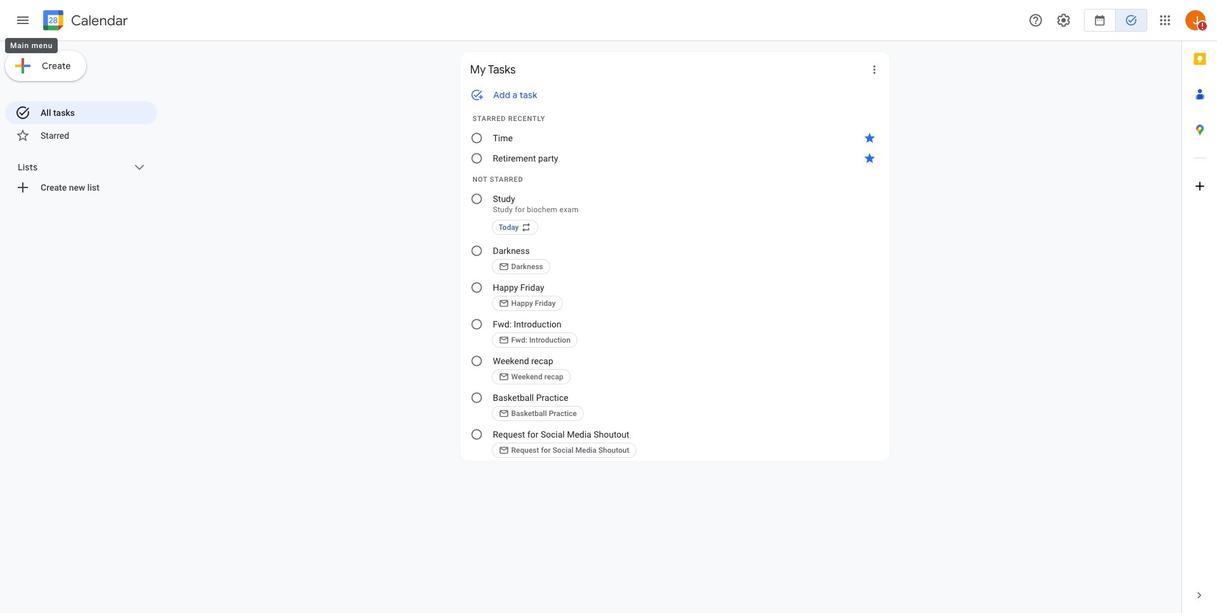 Task type: vqa. For each thing, say whether or not it's contained in the screenshot.
tree
no



Task type: describe. For each thing, give the bounding box(es) containing it.
settings menu image
[[1057, 13, 1072, 28]]

heading inside calendar element
[[68, 13, 128, 28]]



Task type: locate. For each thing, give the bounding box(es) containing it.
heading
[[68, 13, 128, 28]]

calendar element
[[41, 8, 128, 36]]

support menu image
[[1029, 13, 1044, 28]]

tasks sidebar image
[[15, 13, 30, 28]]

tab list
[[1183, 41, 1218, 578]]



